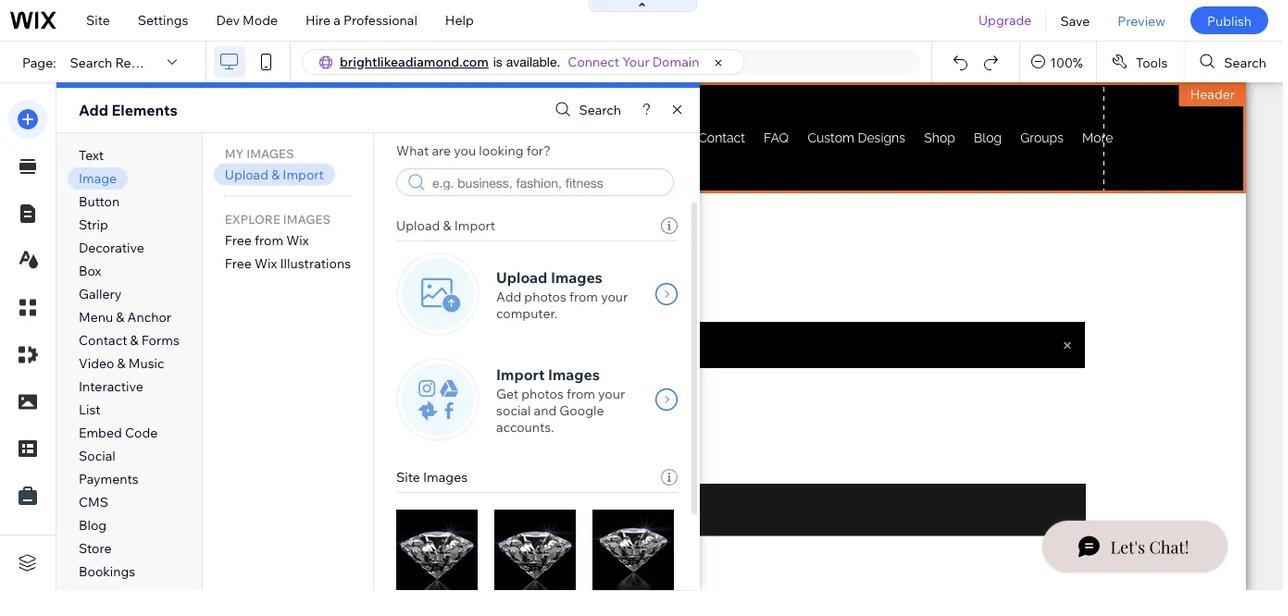 Task type: vqa. For each thing, say whether or not it's contained in the screenshot.
Strip
yes



Task type: describe. For each thing, give the bounding box(es) containing it.
0 horizontal spatial quick edit
[[105, 106, 167, 122]]

text image button strip decorative box gallery menu & anchor contact & forms video & music interactive list embed code social payments cms blog store bookings
[[79, 147, 179, 580]]

your
[[622, 54, 650, 70]]

1 horizontal spatial import
[[454, 218, 496, 234]]

100% button
[[1021, 42, 1096, 82]]

& down are
[[443, 218, 451, 234]]

my images upload & import
[[225, 146, 324, 182]]

2 free from the top
[[225, 255, 252, 272]]

upgrade
[[979, 12, 1032, 28]]

from for upload images
[[569, 289, 598, 305]]

image
[[79, 170, 117, 187]]

preview
[[1118, 12, 1166, 28]]

upload inside my images upload & import
[[225, 166, 269, 182]]

site for site images
[[396, 469, 420, 486]]

photos for import
[[522, 386, 564, 402]]

e.g. business, fashion, fitness field
[[431, 174, 668, 191]]

1 vertical spatial edit
[[418, 233, 442, 250]]

save button
[[1047, 0, 1104, 41]]

code
[[125, 425, 158, 441]]

images for explore
[[283, 212, 331, 227]]

images for site
[[423, 469, 468, 486]]

& left forms
[[130, 332, 139, 349]]

gallery
[[79, 286, 122, 302]]

box
[[79, 263, 101, 279]]

available.
[[506, 54, 560, 69]]

tools button
[[1097, 42, 1185, 82]]

social
[[496, 403, 531, 419]]

you
[[454, 143, 476, 159]]

list
[[79, 402, 101, 418]]

add elements
[[79, 101, 177, 119]]

0 horizontal spatial wix
[[255, 255, 277, 272]]

site for site
[[86, 12, 110, 28]]

your for upload images
[[601, 289, 628, 305]]

bookings
[[79, 564, 135, 580]]

and
[[534, 403, 557, 419]]

button
[[79, 194, 120, 210]]

for?
[[527, 143, 551, 159]]

tools
[[1136, 54, 1168, 70]]

1 free from the top
[[225, 232, 252, 249]]

accounts.
[[496, 419, 554, 436]]

images for upload
[[551, 269, 603, 287]]

0 vertical spatial header
[[1190, 86, 1235, 102]]

strip
[[79, 217, 108, 233]]

0 horizontal spatial add
[[79, 101, 108, 119]]

elements
[[112, 101, 177, 119]]

1 horizontal spatial search
[[579, 102, 621, 118]]

decorative
[[79, 240, 144, 256]]

change
[[209, 233, 256, 250]]

import inside my images upload & import
[[283, 166, 324, 182]]

mode
[[243, 12, 278, 28]]

upload for &
[[396, 218, 440, 234]]

menu
[[79, 309, 113, 325]]

forms
[[141, 332, 179, 349]]

save
[[1061, 12, 1090, 28]]

& right menu on the left bottom
[[116, 309, 124, 325]]

connect
[[568, 54, 620, 70]]

dev mode
[[216, 12, 278, 28]]

dev
[[216, 12, 240, 28]]

what are you looking for?
[[396, 143, 551, 159]]

looking
[[479, 143, 524, 159]]

images for my
[[247, 146, 294, 161]]

0 horizontal spatial quick
[[105, 106, 140, 122]]

1 horizontal spatial wix
[[286, 232, 309, 249]]

blog
[[79, 518, 107, 534]]



Task type: locate. For each thing, give the bounding box(es) containing it.
text
[[79, 147, 104, 163]]

interactive
[[79, 379, 143, 395]]

search down publish button
[[1224, 54, 1267, 70]]

images inside my images upload & import
[[247, 146, 294, 161]]

1 horizontal spatial search button
[[1185, 42, 1283, 82]]

0 vertical spatial edit
[[143, 106, 167, 122]]

photos
[[524, 289, 567, 305], [522, 386, 564, 402]]

upload up computer.
[[496, 269, 548, 287]]

from for import images
[[567, 386, 595, 402]]

social
[[79, 448, 115, 464]]

wix down change header design
[[255, 255, 277, 272]]

embed
[[79, 425, 122, 441]]

preview button
[[1104, 0, 1179, 41]]

2 vertical spatial upload
[[496, 269, 548, 287]]

upload images add photos from your computer.
[[496, 269, 628, 322]]

get
[[496, 386, 519, 402]]

images inside "explore images free from wix free wix illustrations"
[[283, 212, 331, 227]]

2 horizontal spatial import
[[496, 366, 545, 384]]

search button down publish at the top of the page
[[1185, 42, 1283, 82]]

your for import images
[[598, 386, 625, 402]]

1 horizontal spatial upload
[[396, 218, 440, 234]]

1 vertical spatial import
[[454, 218, 496, 234]]

1 vertical spatial from
[[569, 289, 598, 305]]

2 horizontal spatial upload
[[496, 269, 548, 287]]

&
[[271, 166, 280, 182], [443, 218, 451, 234], [116, 309, 124, 325], [130, 332, 139, 349], [117, 356, 126, 372]]

add up text
[[79, 101, 108, 119]]

1 horizontal spatial add
[[496, 289, 521, 305]]

anchor
[[127, 309, 171, 325]]

2 vertical spatial import
[[496, 366, 545, 384]]

0 horizontal spatial search button
[[550, 97, 621, 124]]

& right "video" on the bottom left of the page
[[117, 356, 126, 372]]

0 horizontal spatial import
[[283, 166, 324, 182]]

edit down results
[[143, 106, 167, 122]]

1 vertical spatial quick
[[380, 233, 415, 250]]

search results
[[70, 54, 160, 70]]

1 vertical spatial free
[[225, 255, 252, 272]]

images for import
[[548, 366, 600, 384]]

0 vertical spatial search button
[[1185, 42, 1283, 82]]

0 horizontal spatial header
[[259, 233, 304, 250]]

store
[[79, 541, 112, 557]]

your
[[601, 289, 628, 305], [598, 386, 625, 402]]

quick
[[105, 106, 140, 122], [380, 233, 415, 250]]

publish button
[[1191, 6, 1268, 34]]

wix
[[286, 232, 309, 249], [255, 255, 277, 272]]

1 vertical spatial wix
[[255, 255, 277, 272]]

free down change
[[225, 255, 252, 272]]

site images
[[396, 469, 468, 486]]

domain
[[653, 54, 699, 70]]

quick edit down results
[[105, 106, 167, 122]]

photos for upload
[[524, 289, 567, 305]]

1 vertical spatial your
[[598, 386, 625, 402]]

hire a professional
[[306, 12, 417, 28]]

search button
[[1185, 42, 1283, 82], [550, 97, 621, 124]]

from inside "explore images free from wix free wix illustrations"
[[255, 232, 283, 249]]

publish
[[1207, 12, 1252, 28]]

your inside upload images add photos from your computer.
[[601, 289, 628, 305]]

hire
[[306, 12, 331, 28]]

0 horizontal spatial edit
[[143, 106, 167, 122]]

search left results
[[70, 54, 112, 70]]

quick right design
[[380, 233, 415, 250]]

0 vertical spatial add
[[79, 101, 108, 119]]

import
[[283, 166, 324, 182], [454, 218, 496, 234], [496, 366, 545, 384]]

1 vertical spatial upload
[[396, 218, 440, 234]]

quick edit right design
[[380, 233, 442, 250]]

1 horizontal spatial edit
[[418, 233, 442, 250]]

import up get
[[496, 366, 545, 384]]

upload & import
[[396, 218, 496, 234]]

import inside import images get photos from your social and google accounts.
[[496, 366, 545, 384]]

change header design
[[209, 233, 349, 250]]

photos inside upload images add photos from your computer.
[[524, 289, 567, 305]]

professional
[[344, 12, 417, 28]]

0 vertical spatial free
[[225, 232, 252, 249]]

photos up computer.
[[524, 289, 567, 305]]

0 horizontal spatial search
[[70, 54, 112, 70]]

1 vertical spatial quick edit
[[380, 233, 442, 250]]

1 vertical spatial add
[[496, 289, 521, 305]]

video
[[79, 356, 114, 372]]

what
[[396, 143, 429, 159]]

add up computer.
[[496, 289, 521, 305]]

0 vertical spatial upload
[[225, 166, 269, 182]]

import images get photos from your social and google accounts.
[[496, 366, 625, 436]]

your inside import images get photos from your social and google accounts.
[[598, 386, 625, 402]]

2 horizontal spatial search
[[1224, 54, 1267, 70]]

upload inside upload images add photos from your computer.
[[496, 269, 548, 287]]

illustrations
[[280, 255, 351, 272]]

1 horizontal spatial site
[[396, 469, 420, 486]]

1 vertical spatial search button
[[550, 97, 621, 124]]

1 vertical spatial header
[[259, 233, 304, 250]]

photos up and
[[522, 386, 564, 402]]

header
[[1190, 86, 1235, 102], [259, 233, 304, 250]]

explore
[[225, 212, 280, 227]]

free
[[225, 232, 252, 249], [225, 255, 252, 272]]

edit down are
[[418, 233, 442, 250]]

results
[[115, 54, 160, 70]]

import down what are you looking for? at left top
[[454, 218, 496, 234]]

from inside import images get photos from your social and google accounts.
[[567, 386, 595, 402]]

images
[[247, 146, 294, 161], [283, 212, 331, 227], [551, 269, 603, 287], [548, 366, 600, 384], [423, 469, 468, 486]]

quick down search results in the top left of the page
[[105, 106, 140, 122]]

wix up 'illustrations'
[[286, 232, 309, 249]]

0 vertical spatial wix
[[286, 232, 309, 249]]

0 vertical spatial photos
[[524, 289, 567, 305]]

from
[[255, 232, 283, 249], [569, 289, 598, 305], [567, 386, 595, 402]]

header down publish at the top of the page
[[1190, 86, 1235, 102]]

upload down my at the top left of page
[[225, 166, 269, 182]]

0 vertical spatial quick
[[105, 106, 140, 122]]

add
[[79, 101, 108, 119], [496, 289, 521, 305]]

music
[[129, 356, 164, 372]]

explore images free from wix free wix illustrations
[[225, 212, 351, 272]]

photos inside import images get photos from your social and google accounts.
[[522, 386, 564, 402]]

1 vertical spatial site
[[396, 469, 420, 486]]

import up "explore images free from wix free wix illustrations"
[[283, 166, 324, 182]]

1 horizontal spatial quick edit
[[380, 233, 442, 250]]

1 horizontal spatial header
[[1190, 86, 1235, 102]]

from inside upload images add photos from your computer.
[[569, 289, 598, 305]]

settings
[[138, 12, 188, 28]]

100%
[[1050, 54, 1083, 70]]

search
[[70, 54, 112, 70], [1224, 54, 1267, 70], [579, 102, 621, 118]]

upload for images
[[496, 269, 548, 287]]

quick edit
[[105, 106, 167, 122], [380, 233, 442, 250]]

0 vertical spatial import
[[283, 166, 324, 182]]

google
[[560, 403, 604, 419]]

computer.
[[496, 306, 558, 322]]

my
[[225, 146, 244, 161]]

0 vertical spatial from
[[255, 232, 283, 249]]

a
[[334, 12, 341, 28]]

upload
[[225, 166, 269, 182], [396, 218, 440, 234], [496, 269, 548, 287]]

brightlikeadiamond.com
[[340, 54, 489, 70]]

payments
[[79, 471, 139, 487]]

0 vertical spatial quick edit
[[105, 106, 167, 122]]

0 horizontal spatial upload
[[225, 166, 269, 182]]

free down "explore"
[[225, 232, 252, 249]]

search button down the connect
[[550, 97, 621, 124]]

is
[[493, 54, 503, 69]]

1 vertical spatial photos
[[522, 386, 564, 402]]

add inside upload images add photos from your computer.
[[496, 289, 521, 305]]

1 horizontal spatial quick
[[380, 233, 415, 250]]

0 horizontal spatial site
[[86, 12, 110, 28]]

design
[[307, 233, 349, 250]]

2 vertical spatial from
[[567, 386, 595, 402]]

images inside upload images add photos from your computer.
[[551, 269, 603, 287]]

help
[[445, 12, 474, 28]]

& up "explore"
[[271, 166, 280, 182]]

are
[[432, 143, 451, 159]]

header down "explore"
[[259, 233, 304, 250]]

search down "is available. connect your domain"
[[579, 102, 621, 118]]

0 vertical spatial your
[[601, 289, 628, 305]]

upload down what
[[396, 218, 440, 234]]

0 vertical spatial site
[[86, 12, 110, 28]]

contact
[[79, 332, 127, 349]]

site
[[86, 12, 110, 28], [396, 469, 420, 486]]

& inside my images upload & import
[[271, 166, 280, 182]]

is available. connect your domain
[[493, 54, 699, 70]]

edit
[[143, 106, 167, 122], [418, 233, 442, 250]]

cms
[[79, 494, 108, 511]]

images inside import images get photos from your social and google accounts.
[[548, 366, 600, 384]]



